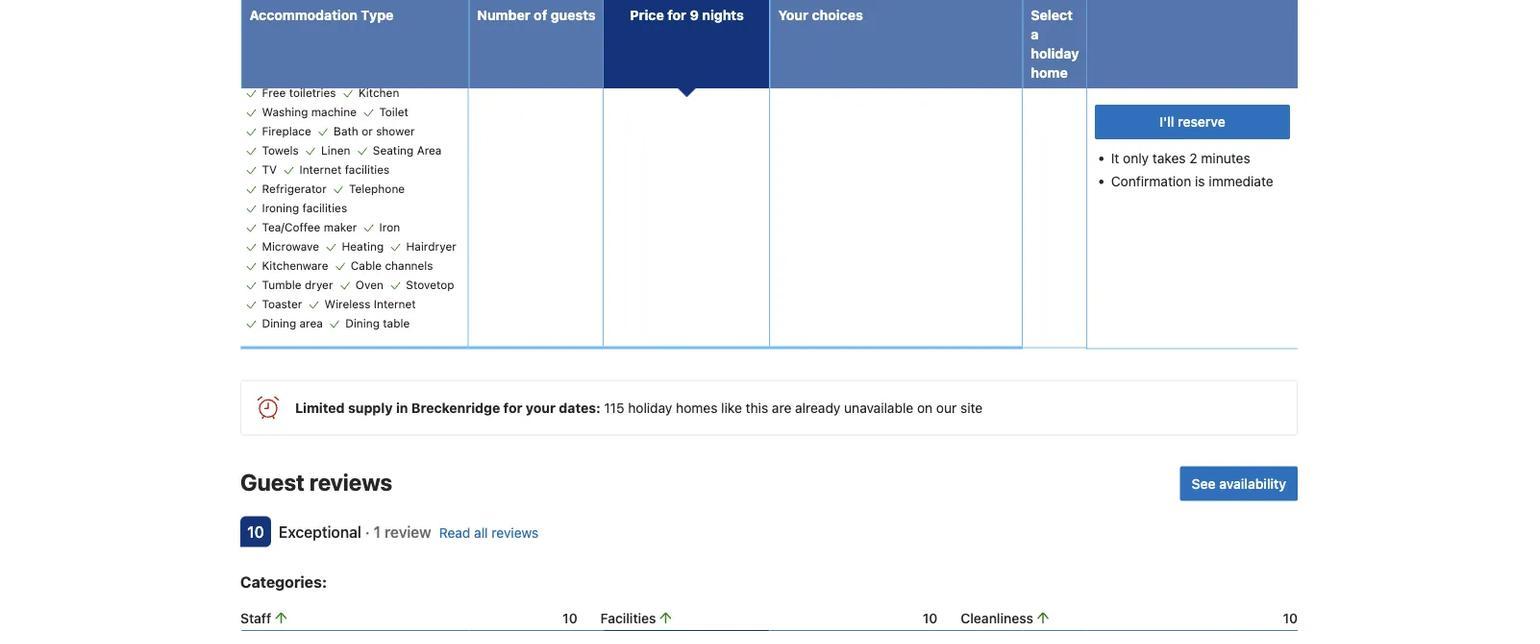 Task type: vqa. For each thing, say whether or not it's contained in the screenshot.
Tea/Coffee maker on the left top of page
yes



Task type: locate. For each thing, give the bounding box(es) containing it.
dishwasher
[[267, 25, 330, 39]]

dining down wireless internet
[[345, 317, 380, 330]]

1 horizontal spatial view
[[399, 1, 424, 14]]

flat-screen tv
[[358, 25, 439, 39]]

or
[[362, 125, 373, 138]]

it
[[1111, 150, 1120, 166]]

internet up table
[[374, 298, 416, 311]]

facilities for ironing facilities
[[302, 202, 347, 215]]

1 vertical spatial internet
[[374, 298, 416, 311]]

holiday up home at the right
[[1031, 46, 1079, 62]]

for left 9
[[668, 7, 687, 23]]

facilities
[[345, 163, 390, 177], [302, 202, 347, 215]]

table
[[383, 317, 410, 330]]

1 vertical spatial holiday
[[628, 400, 672, 416]]

review categories element
[[240, 571, 327, 594]]

1 horizontal spatial internet
[[374, 298, 416, 311]]

type
[[361, 7, 394, 23]]

10 for facilities
[[923, 611, 938, 627]]

0 vertical spatial reviews
[[310, 469, 392, 496]]

minutes
[[1201, 150, 1251, 166]]

screen
[[384, 25, 420, 39]]

view for city view
[[399, 1, 424, 14]]

bath or shower
[[334, 125, 415, 138]]

tv right screen at the top of the page
[[424, 25, 439, 39]]

takes
[[1153, 150, 1186, 166]]

oven
[[356, 278, 384, 292]]

view up screen at the top of the page
[[399, 1, 424, 14]]

facilities up 'tea/coffee maker'
[[302, 202, 347, 215]]

dining area
[[262, 317, 323, 330]]

1 vertical spatial tv
[[262, 163, 277, 177]]

2 view from the left
[[399, 1, 424, 14]]

dining down toaster
[[262, 317, 296, 330]]

holiday
[[1031, 46, 1079, 62], [628, 400, 672, 416]]

holiday right 115
[[628, 400, 672, 416]]

0 vertical spatial holiday
[[1031, 46, 1079, 62]]

dryer
[[305, 278, 333, 292]]

facilities for internet facilities
[[345, 163, 390, 177]]

on
[[917, 400, 933, 416]]

0 horizontal spatial view
[[321, 1, 345, 14]]

internet facilities
[[299, 163, 390, 177]]

channels
[[385, 259, 433, 273]]

exceptional
[[279, 523, 361, 541]]

0 vertical spatial for
[[668, 7, 687, 23]]

1 dining from the left
[[262, 317, 296, 330]]

tv down towels
[[262, 163, 277, 177]]

accommodation type
[[250, 7, 394, 23]]

availability
[[1220, 476, 1287, 492]]

facilities
[[601, 611, 656, 627]]

toilet
[[379, 105, 409, 119]]

0 horizontal spatial for
[[504, 400, 523, 416]]

internet
[[299, 163, 342, 177], [374, 298, 416, 311]]

home
[[1031, 65, 1068, 81]]

i'll reserve button
[[1095, 105, 1290, 139]]

0 horizontal spatial reviews
[[310, 469, 392, 496]]

0 vertical spatial tv
[[424, 25, 439, 39]]

reviews right all
[[492, 525, 539, 541]]

dining table
[[345, 317, 410, 330]]

guests
[[551, 7, 596, 23]]

1 horizontal spatial holiday
[[1031, 46, 1079, 62]]

0 vertical spatial internet
[[299, 163, 342, 177]]

dining for dining table
[[345, 317, 380, 330]]

2 dining from the left
[[345, 317, 380, 330]]

for
[[668, 7, 687, 23], [504, 400, 523, 416]]

see availability
[[1192, 476, 1287, 492]]

tv
[[424, 25, 439, 39], [262, 163, 277, 177]]

1 vertical spatial for
[[504, 400, 523, 416]]

reviews
[[310, 469, 392, 496], [492, 525, 539, 541]]

free
[[262, 86, 286, 100]]

·
[[365, 523, 370, 541]]

internet down linen on the top left of page
[[299, 163, 342, 177]]

iron
[[379, 221, 400, 234]]

1 view from the left
[[321, 1, 345, 14]]

1 horizontal spatial dining
[[345, 317, 380, 330]]

stovetop
[[406, 278, 454, 292]]

city
[[374, 1, 396, 14]]

0 vertical spatial facilities
[[345, 163, 390, 177]]

1 vertical spatial facilities
[[302, 202, 347, 215]]

kitchen
[[359, 86, 399, 100]]

0 horizontal spatial dining
[[262, 317, 296, 330]]

refrigerator
[[262, 182, 327, 196]]

dining
[[262, 317, 296, 330], [345, 317, 380, 330]]

breckenridge
[[411, 400, 500, 416]]

10
[[247, 523, 264, 541], [563, 611, 578, 627], [923, 611, 938, 627], [1283, 611, 1298, 627]]

0 horizontal spatial tv
[[262, 163, 277, 177]]

cable channels
[[351, 259, 433, 273]]

cable
[[351, 259, 382, 273]]

like
[[721, 400, 742, 416]]

immediate
[[1209, 174, 1274, 189]]

for left "your"
[[504, 400, 523, 416]]

1 horizontal spatial reviews
[[492, 525, 539, 541]]

i'll reserve
[[1160, 114, 1226, 130]]

1 horizontal spatial tv
[[424, 25, 439, 39]]

seating area
[[373, 144, 442, 157]]

price for 9 nights
[[630, 7, 744, 23]]

seating
[[373, 144, 414, 157]]

view right mountain
[[321, 1, 345, 14]]

reviews up exceptional · 1 review at the bottom of page
[[310, 469, 392, 496]]

rated exceptional element
[[279, 523, 361, 541]]

facilities up telephone
[[345, 163, 390, 177]]



Task type: describe. For each thing, give the bounding box(es) containing it.
your
[[778, 7, 809, 23]]

all
[[474, 525, 488, 541]]

toiletries
[[289, 86, 336, 100]]

1 horizontal spatial for
[[668, 7, 687, 23]]

2
[[1190, 150, 1198, 166]]

number of guests
[[477, 7, 596, 23]]

exceptional · 1 review
[[279, 523, 431, 541]]

9
[[690, 7, 699, 23]]

area
[[300, 317, 323, 330]]

choices
[[812, 7, 863, 23]]

washing
[[262, 105, 308, 119]]

bath
[[334, 125, 359, 138]]

10 inside scored 10 element
[[247, 523, 264, 541]]

only
[[1123, 150, 1149, 166]]

tea/coffee
[[262, 221, 321, 234]]

ironing facilities
[[262, 202, 347, 215]]

dining for dining area
[[262, 317, 296, 330]]

our
[[936, 400, 957, 416]]

staff
[[240, 611, 271, 627]]

tea/coffee maker
[[262, 221, 357, 234]]

your
[[526, 400, 556, 416]]

1 vertical spatial reviews
[[492, 525, 539, 541]]

city view
[[374, 1, 424, 14]]

mountain
[[267, 1, 317, 14]]

number
[[477, 7, 531, 23]]

is
[[1195, 174, 1205, 189]]

heating
[[342, 240, 384, 253]]

shower
[[376, 125, 415, 138]]

this
[[746, 400, 768, 416]]

guest reviews
[[240, 469, 392, 496]]

mountain view
[[267, 1, 345, 14]]

0 horizontal spatial holiday
[[628, 400, 672, 416]]

see availability button
[[1180, 467, 1298, 502]]

cleanliness
[[961, 611, 1034, 627]]

select
[[1031, 7, 1073, 23]]

limited
[[295, 400, 345, 416]]

telephone
[[349, 182, 405, 196]]

a
[[1031, 26, 1039, 42]]

read
[[439, 525, 471, 541]]

categories:
[[240, 573, 327, 591]]

tumble dryer
[[262, 278, 333, 292]]

kitchenware
[[262, 259, 328, 273]]

select a holiday home
[[1031, 7, 1079, 81]]

115
[[604, 400, 625, 416]]

homes
[[676, 400, 718, 416]]

1
[[374, 523, 381, 541]]

nights
[[702, 7, 744, 23]]

limited supply in breckenridge for your dates: 115 holiday homes like this are already unavailable on our site
[[295, 400, 983, 416]]

10 for cleanliness
[[1283, 611, 1298, 627]]

scored 10 element
[[240, 517, 271, 548]]

dates:
[[559, 400, 601, 416]]

washing machine
[[262, 105, 357, 119]]

10 for staff
[[563, 611, 578, 627]]

0 horizontal spatial internet
[[299, 163, 342, 177]]

ironing
[[262, 202, 299, 215]]

wireless
[[325, 298, 371, 311]]

fireplace
[[262, 125, 311, 138]]

confirmation
[[1111, 174, 1192, 189]]

unavailable
[[844, 400, 914, 416]]

read all reviews
[[439, 525, 539, 541]]

maker
[[324, 221, 357, 234]]

in
[[396, 400, 408, 416]]

towels
[[262, 144, 299, 157]]

site
[[961, 400, 983, 416]]

review
[[385, 523, 431, 541]]

price
[[630, 7, 664, 23]]

guest
[[240, 469, 305, 496]]

already
[[795, 400, 841, 416]]

area
[[417, 144, 442, 157]]

supply
[[348, 400, 393, 416]]

free toiletries
[[262, 86, 336, 100]]

your choices
[[778, 7, 863, 23]]

view for mountain view
[[321, 1, 345, 14]]

tumble
[[262, 278, 302, 292]]

hairdryer
[[406, 240, 456, 253]]

machine
[[311, 105, 357, 119]]

wireless internet
[[325, 298, 416, 311]]

of
[[534, 7, 547, 23]]

it only takes 2 minutes confirmation is immediate
[[1111, 150, 1274, 189]]

toaster
[[262, 298, 302, 311]]

guest reviews element
[[240, 467, 1173, 498]]

flat-
[[358, 25, 384, 39]]

accommodation
[[250, 7, 358, 23]]



